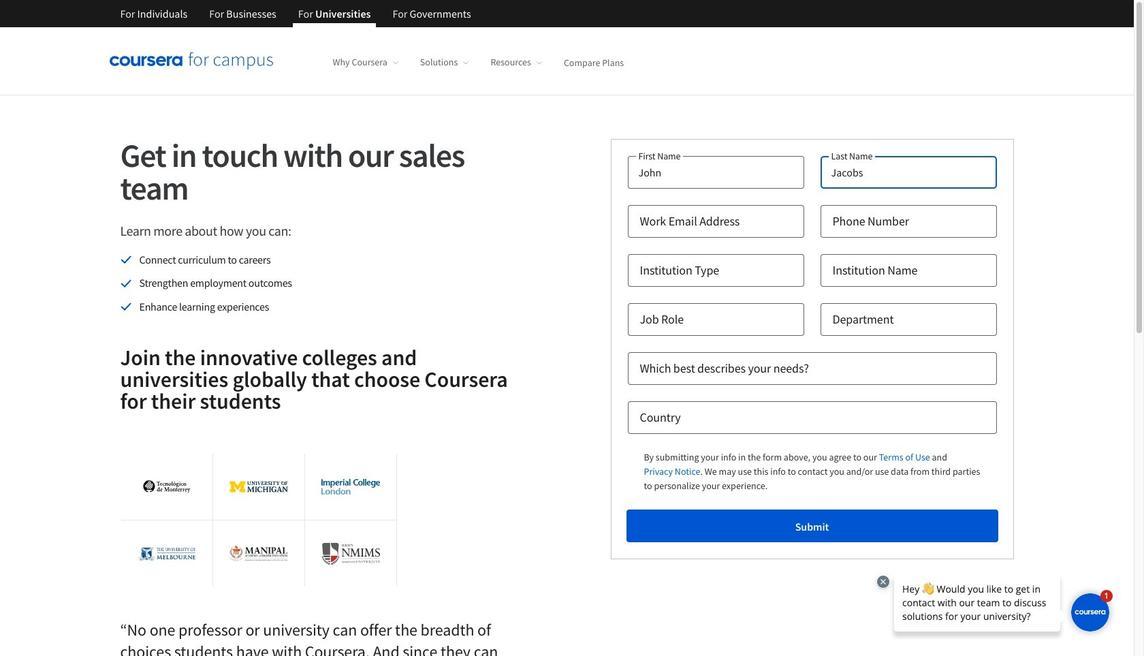 Task type: describe. For each thing, give the bounding box(es) containing it.
Country Code + Phone Number telephone field
[[821, 205, 997, 238]]

the university of melbourne image
[[137, 537, 196, 570]]

Institution Name text field
[[821, 254, 997, 287]]

nmims image
[[322, 543, 381, 565]]



Task type: vqa. For each thing, say whether or not it's contained in the screenshot.
NMIMS Image
yes



Task type: locate. For each thing, give the bounding box(es) containing it.
First Name text field
[[628, 156, 804, 189]]

tecnológico de monterrey image
[[137, 481, 196, 493]]

Last Name text field
[[821, 156, 997, 189]]

imperial college london image
[[322, 479, 381, 495]]

Work Email Address email field
[[628, 205, 804, 238]]

coursera for campus image
[[109, 52, 273, 70]]

manipal university image
[[229, 545, 288, 562]]

banner navigation
[[109, 0, 482, 37]]

university of michigan image
[[229, 481, 288, 493]]



